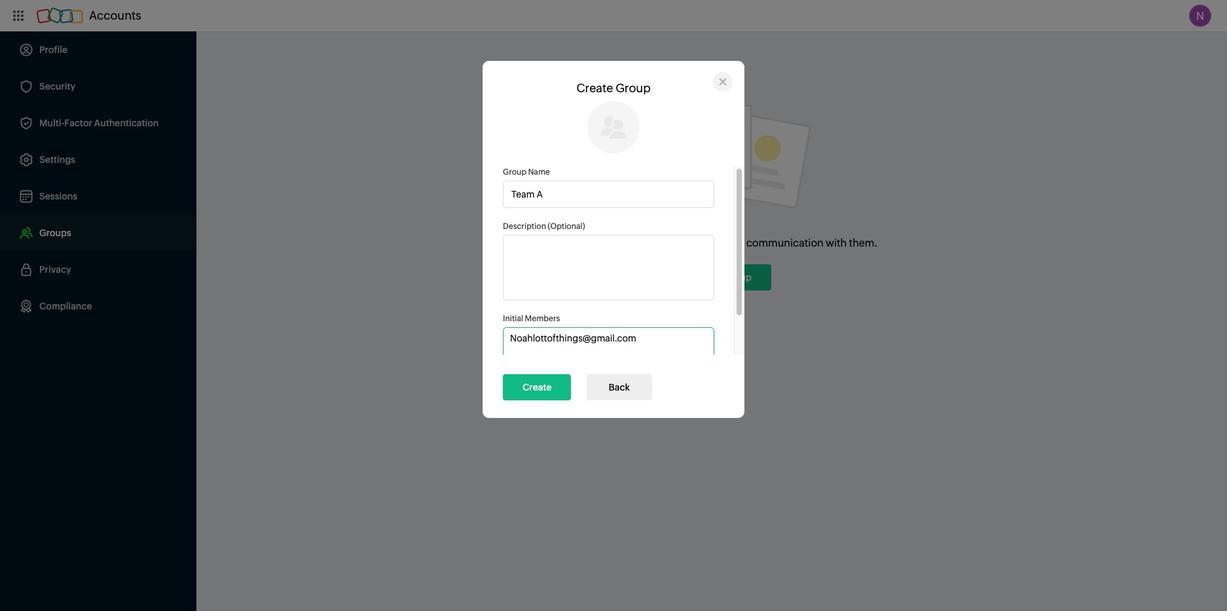 Task type: locate. For each thing, give the bounding box(es) containing it.
people
[[620, 237, 654, 250]]

with
[[826, 237, 847, 250]]

settings
[[39, 155, 75, 165]]

0 horizontal spatial group
[[503, 168, 527, 177]]

create for create new group
[[672, 272, 701, 283]]

0 vertical spatial create
[[577, 81, 613, 95]]

back
[[609, 383, 630, 393]]

name
[[528, 168, 550, 177]]

description (optional)
[[503, 222, 585, 231]]

description
[[503, 222, 546, 231]]

group
[[576, 237, 606, 250]]

1 vertical spatial create
[[672, 272, 701, 283]]

create
[[577, 81, 613, 95], [672, 272, 701, 283], [523, 383, 552, 393]]

create group
[[577, 81, 651, 95]]

0 vertical spatial group
[[616, 81, 651, 95]]

create inside create button
[[523, 383, 552, 393]]

1 horizontal spatial create
[[577, 81, 613, 95]]

2 horizontal spatial group
[[724, 272, 752, 283]]

multi-factor authentication
[[39, 118, 159, 128]]

1 vertical spatial group
[[503, 168, 527, 177]]

None text field
[[503, 235, 714, 301]]

new
[[703, 272, 722, 283]]

2 vertical spatial create
[[523, 383, 552, 393]]

group
[[616, 81, 651, 95], [503, 168, 527, 177], [724, 272, 752, 283]]

create inside create new group "button"
[[672, 272, 701, 283]]

2 horizontal spatial create
[[672, 272, 701, 283]]

2 vertical spatial group
[[724, 272, 752, 283]]

None text field
[[503, 181, 714, 209]]

create for create group
[[577, 81, 613, 95]]

multi-
[[39, 118, 64, 128]]

group inside "button"
[[724, 272, 752, 283]]

compliance
[[39, 301, 92, 312]]

initial members
[[503, 315, 560, 324]]

0 horizontal spatial create
[[523, 383, 552, 393]]



Task type: vqa. For each thing, say whether or not it's contained in the screenshot.
Create Group
yes



Task type: describe. For each thing, give the bounding box(es) containing it.
factor
[[64, 118, 92, 128]]

members
[[525, 315, 560, 324]]

initial
[[503, 315, 523, 324]]

communication
[[746, 237, 824, 250]]

email
[[718, 237, 744, 250]]

profile
[[39, 45, 67, 55]]

privacy
[[39, 265, 71, 275]]

of
[[608, 237, 618, 250]]

and
[[657, 237, 675, 250]]

group name
[[503, 168, 550, 177]]

sessions
[[39, 191, 77, 202]]

1 horizontal spatial group
[[616, 81, 651, 95]]

them.
[[849, 237, 878, 250]]

create new group button
[[652, 265, 771, 291]]

authentication
[[94, 118, 159, 128]]

(optional)
[[548, 222, 585, 231]]

a
[[569, 237, 574, 250]]

security
[[39, 81, 75, 92]]

create button
[[503, 375, 571, 401]]

simplify
[[677, 237, 716, 250]]

groups
[[39, 228, 71, 238]]

back button
[[587, 375, 652, 401]]

accounts
[[89, 9, 141, 22]]

add
[[546, 237, 566, 250]]

add a group of people and simplify email communication with them.
[[546, 237, 878, 250]]

create new group
[[672, 272, 752, 283]]



